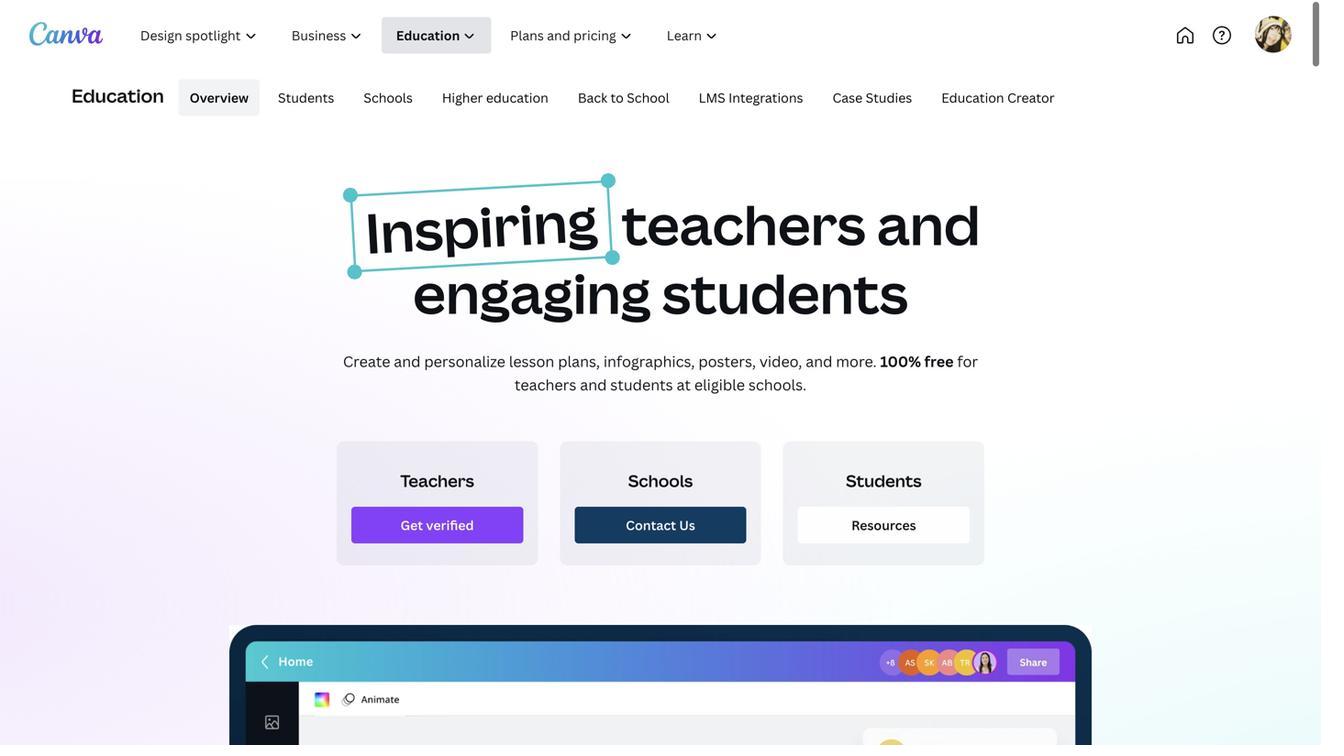 Task type: locate. For each thing, give the bounding box(es) containing it.
0 horizontal spatial education
[[72, 81, 164, 106]]

higher
[[442, 87, 483, 104]]

education creator link
[[931, 77, 1066, 114]]

education inside 'link'
[[942, 87, 1004, 104]]

students
[[662, 253, 908, 328], [610, 373, 673, 393]]

personalize
[[424, 350, 505, 369]]

and
[[877, 184, 980, 259], [394, 350, 421, 369], [806, 350, 833, 369], [580, 373, 607, 393]]

0 vertical spatial schools
[[364, 87, 413, 104]]

1 vertical spatial teachers
[[515, 373, 577, 393]]

back to school
[[578, 87, 669, 104]]

menu bar
[[171, 77, 1066, 114]]

teachers
[[400, 468, 474, 491]]

teachers inside for teachers and students at eligible schools.
[[515, 373, 577, 393]]

at
[[677, 373, 691, 393]]

students up video, on the top right of the page
[[662, 253, 908, 328]]

and inside for teachers and students at eligible schools.
[[580, 373, 607, 393]]

teachers
[[622, 184, 866, 259], [515, 373, 577, 393]]

creator
[[1007, 87, 1055, 104]]

0 horizontal spatial teachers
[[515, 373, 577, 393]]

case
[[833, 87, 863, 104]]

school
[[627, 87, 669, 104]]

1 vertical spatial schools
[[628, 468, 693, 491]]

integrations
[[729, 87, 803, 104]]

to
[[611, 87, 624, 104]]

inspiring
[[363, 180, 599, 268]]

0 horizontal spatial students
[[278, 87, 334, 104]]

0 vertical spatial teachers
[[622, 184, 866, 259]]

eligible
[[694, 373, 745, 393]]

schools inside menu bar
[[364, 87, 413, 104]]

free
[[924, 350, 954, 369]]

schools
[[364, 87, 413, 104], [628, 468, 693, 491]]

overview link
[[179, 77, 260, 114]]

1 horizontal spatial education
[[942, 87, 1004, 104]]

schools.
[[749, 373, 807, 393]]

menu bar containing overview
[[171, 77, 1066, 114]]

case studies link
[[822, 77, 923, 114]]

students down create and personalize lesson plans, infographics, posters, video, and more. 100% free
[[610, 373, 673, 393]]

1 horizontal spatial students
[[846, 468, 922, 491]]

students
[[278, 87, 334, 104], [846, 468, 922, 491]]

1 vertical spatial students
[[846, 468, 922, 491]]

0 vertical spatial students
[[278, 87, 334, 104]]

1 vertical spatial students
[[610, 373, 673, 393]]

posters,
[[698, 350, 756, 369]]

back to school link
[[567, 77, 680, 114]]

0 horizontal spatial schools
[[364, 87, 413, 104]]

education
[[72, 81, 164, 106], [942, 87, 1004, 104]]

top level navigation element
[[125, 15, 796, 51]]

1 horizontal spatial teachers
[[622, 184, 866, 259]]

studies
[[866, 87, 912, 104]]

1 horizontal spatial schools
[[628, 468, 693, 491]]



Task type: describe. For each thing, give the bounding box(es) containing it.
video,
[[760, 350, 802, 369]]

for
[[957, 350, 978, 369]]

more.
[[836, 350, 877, 369]]

lms integrations
[[699, 87, 803, 104]]

education for education creator
[[942, 87, 1004, 104]]

create
[[343, 350, 390, 369]]

education for education
[[72, 81, 164, 106]]

create and personalize lesson plans, infographics, posters, video, and more. 100% free
[[343, 350, 954, 369]]

schools link
[[353, 77, 424, 114]]

higher education link
[[431, 77, 559, 114]]

education
[[486, 87, 548, 104]]

0 vertical spatial students
[[662, 253, 908, 328]]

lms integrations link
[[688, 77, 814, 114]]

overview
[[190, 87, 249, 104]]

teachers and
[[622, 184, 980, 259]]

100%
[[880, 350, 921, 369]]

plans,
[[558, 350, 600, 369]]

infographics,
[[604, 350, 695, 369]]

lms
[[699, 87, 725, 104]]

for teachers and students at eligible schools.
[[515, 350, 978, 393]]

lesson
[[509, 350, 554, 369]]

students inside for teachers and students at eligible schools.
[[610, 373, 673, 393]]

case studies
[[833, 87, 912, 104]]

students link
[[267, 77, 345, 114]]

education creator
[[942, 87, 1055, 104]]

engaging
[[413, 253, 651, 328]]

higher education
[[442, 87, 548, 104]]

back
[[578, 87, 607, 104]]

engaging students
[[413, 253, 908, 328]]



Task type: vqa. For each thing, say whether or not it's contained in the screenshot.
the bottommost Students
yes



